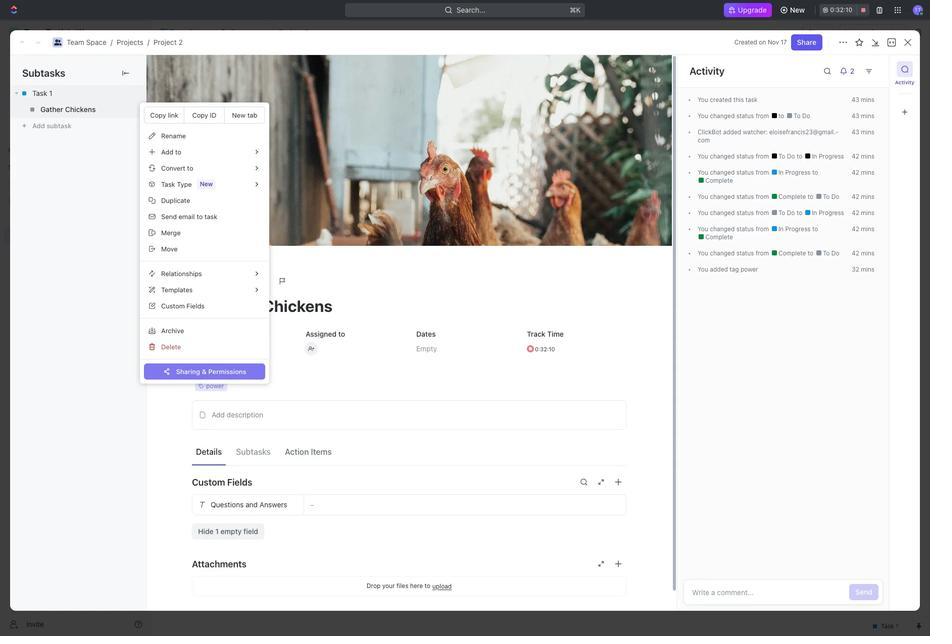 Task type: vqa. For each thing, say whether or not it's contained in the screenshot.
second 'row' from the bottom JEREMY MILLER, , element
no



Task type: describe. For each thing, give the bounding box(es) containing it.
2 vertical spatial task 1
[[205, 256, 223, 264]]

chickens
[[65, 105, 96, 114]]

docs
[[24, 87, 41, 96]]

empty
[[221, 528, 242, 536]]

attachments
[[192, 559, 247, 570]]

home
[[24, 53, 44, 61]]

8686faf0v button
[[229, 275, 268, 288]]

this
[[734, 96, 744, 104]]

items
[[311, 448, 332, 457]]

4 you from the top
[[698, 169, 709, 176]]

convert to button
[[144, 160, 265, 176]]

custom fields element
[[192, 495, 627, 540]]

2 vertical spatial project
[[175, 60, 221, 77]]

7 changed from the top
[[710, 250, 735, 257]]

task sidebar content section
[[677, 55, 890, 612]]

3 changed from the top
[[710, 169, 735, 176]]

convert
[[161, 164, 185, 172]]

2 you from the top
[[698, 112, 709, 120]]

0 horizontal spatial subtasks
[[22, 67, 65, 79]]

com
[[698, 128, 839, 144]]

move
[[161, 245, 178, 253]]

1 vertical spatial task 1 link
[[201, 173, 350, 187]]

share for share button to the right of 17
[[797, 38, 817, 47]]

3 you from the top
[[698, 153, 709, 160]]

list
[[227, 93, 239, 102]]

list link
[[225, 91, 239, 105]]

Edit task name text field
[[192, 297, 627, 316]]

1 mins from the top
[[861, 96, 875, 104]]

9 mins from the top
[[861, 250, 875, 257]]

tree inside sidebar navigation
[[4, 176, 147, 312]]

task 2 link
[[201, 190, 350, 205]]

activity inside task sidebar navigation tab list
[[896, 79, 915, 85]]

1 43 mins from the top
[[852, 96, 875, 104]]

1 changed status from from the top
[[709, 112, 771, 120]]

permissions
[[208, 368, 246, 376]]

team for team space
[[170, 28, 187, 36]]

0 horizontal spatial project 2 link
[[154, 38, 183, 47]]

6 changed status from from the top
[[709, 225, 771, 233]]

created
[[710, 96, 732, 104]]

&
[[202, 368, 207, 376]]

user group image
[[161, 30, 167, 35]]

assigned to
[[306, 330, 345, 339]]

space for team space / projects / project 2
[[86, 38, 107, 47]]

7 mins from the top
[[861, 209, 875, 217]]

clickbot
[[698, 128, 722, 136]]

1 42 from the top
[[852, 153, 860, 160]]

convert to button
[[144, 160, 265, 176]]

email
[[179, 213, 195, 221]]

2 changed from the top
[[710, 153, 735, 160]]

send email to task button
[[144, 209, 265, 225]]

merge
[[161, 229, 181, 237]]

0 vertical spatial projects
[[231, 28, 258, 36]]

details
[[196, 448, 222, 457]]

rename button
[[144, 128, 265, 144]]

new tab button
[[225, 107, 265, 123]]

7 from from the top
[[756, 250, 769, 257]]

1 horizontal spatial add task
[[272, 143, 298, 150]]

created on nov 17
[[735, 38, 787, 46]]

0 vertical spatial user group image
[[54, 39, 61, 45]]

copy link
[[150, 111, 178, 119]]

table
[[307, 93, 325, 102]]

search...
[[457, 6, 486, 14]]

invite
[[26, 620, 44, 629]]

5 42 mins from the top
[[852, 225, 875, 233]]

1 vertical spatial project
[[154, 38, 177, 47]]

3 status from the top
[[737, 169, 754, 176]]

hide 1 empty field
[[198, 528, 258, 536]]

team space
[[170, 28, 210, 36]]

automations button
[[839, 25, 891, 40]]

relationships button
[[144, 266, 265, 282]]

1 horizontal spatial projects link
[[218, 26, 260, 38]]

custom inside dropdown button
[[192, 477, 225, 488]]

fields inside button
[[187, 302, 205, 310]]

5 changed from the top
[[710, 209, 735, 217]]

sharing
[[176, 368, 200, 376]]

files
[[397, 583, 409, 590]]

sidebar navigation
[[0, 20, 151, 637]]

add task for rightmost add task button
[[857, 65, 888, 73]]

6 from from the top
[[756, 225, 769, 233]]

answers
[[260, 501, 287, 509]]

4 changed from the top
[[710, 193, 735, 201]]

43 for added watcher:
[[852, 128, 860, 136]]

customize button
[[831, 91, 883, 105]]

custom fields button
[[144, 298, 265, 314]]

board
[[189, 93, 208, 102]]

calendar link
[[256, 91, 288, 105]]

action items button
[[281, 443, 336, 461]]

Search tasks... text field
[[805, 115, 906, 130]]

action items
[[285, 448, 332, 457]]

gather chickens
[[40, 105, 96, 114]]

0 vertical spatial added
[[724, 128, 742, 136]]

5 status from the top
[[737, 209, 754, 217]]

details button
[[192, 443, 226, 461]]

3 changed status from from the top
[[709, 169, 771, 176]]

action
[[285, 448, 309, 457]]

archive
[[161, 327, 184, 335]]

to inside the drop your files here to upload
[[425, 583, 431, 590]]

customize
[[844, 93, 880, 102]]

added watcher:
[[722, 128, 770, 136]]

1 vertical spatial project 2
[[175, 60, 235, 77]]

1 changed from the top
[[710, 112, 735, 120]]

track
[[527, 330, 546, 339]]

32 mins
[[852, 266, 875, 273]]

1 vertical spatial added
[[710, 266, 728, 273]]

0 horizontal spatial new
[[200, 180, 213, 188]]

7 you from the top
[[698, 225, 709, 233]]

2 vertical spatial task 1 link
[[192, 254, 227, 266]]

templates button
[[144, 282, 265, 298]]

convert to
[[161, 164, 193, 172]]

hide for hide 1 empty field
[[198, 528, 214, 536]]

share button right 17
[[791, 34, 823, 51]]

copy id button
[[185, 107, 225, 123]]

gantt link
[[341, 91, 362, 105]]

type
[[177, 180, 192, 188]]

you added tag power
[[698, 266, 758, 273]]

add to
[[161, 148, 181, 156]]

0:32:10
[[831, 6, 853, 14]]

team space / projects / project 2
[[67, 38, 183, 47]]

move button
[[144, 241, 265, 257]]

assigned
[[306, 330, 337, 339]]

time
[[548, 330, 564, 339]]

7 status from the top
[[737, 250, 754, 257]]

tab
[[248, 111, 257, 119]]

1 42 mins from the top
[[852, 153, 875, 160]]

task type
[[161, 180, 192, 188]]

sharing & permissions button
[[144, 364, 265, 380]]

table link
[[305, 91, 325, 105]]

task for you created this task
[[746, 96, 758, 104]]

add description
[[212, 411, 263, 419]]

created
[[735, 38, 758, 46]]

gather
[[40, 105, 63, 114]]

8 you from the top
[[698, 250, 709, 257]]

send email to task
[[161, 213, 218, 221]]

3 mins from the top
[[861, 128, 875, 136]]

task sidebar navigation tab list
[[894, 61, 916, 120]]

dates
[[416, 330, 436, 339]]

attachments button
[[192, 552, 627, 577]]

team for team space / projects / project 2
[[67, 38, 84, 47]]

2 horizontal spatial add task button
[[851, 61, 894, 77]]

assignees button
[[409, 116, 456, 128]]

copy for copy link
[[150, 111, 166, 119]]

dashboards link
[[4, 101, 147, 117]]

link
[[168, 111, 178, 119]]

5 mins from the top
[[861, 169, 875, 176]]

send for send
[[856, 588, 873, 597]]

favorites button
[[4, 145, 39, 157]]

6 42 from the top
[[852, 250, 860, 257]]

custom fields button
[[192, 471, 627, 495]]

space for team space
[[189, 28, 210, 36]]



Task type: locate. For each thing, give the bounding box(es) containing it.
2 mins from the top
[[861, 112, 875, 120]]

1 vertical spatial add task button
[[259, 141, 302, 153]]

add down calendar link
[[272, 143, 283, 150]]

0 horizontal spatial projects
[[117, 38, 143, 47]]

new
[[790, 6, 805, 14], [232, 111, 246, 119], [200, 180, 213, 188]]

project 2
[[279, 28, 309, 36], [175, 60, 235, 77]]

subtasks down home
[[22, 67, 65, 79]]

0 vertical spatial activity
[[690, 65, 725, 77]]

hide inside "custom fields" element
[[198, 528, 214, 536]]

3 42 mins from the top
[[852, 193, 875, 201]]

6 mins from the top
[[861, 193, 875, 201]]

1 horizontal spatial send
[[856, 588, 873, 597]]

copy left id
[[192, 111, 208, 119]]

favorites
[[8, 147, 35, 154]]

questions and answers
[[211, 501, 287, 509]]

add left description in the bottom left of the page
[[212, 411, 225, 419]]

1 copy from the left
[[150, 111, 166, 119]]

1 vertical spatial space
[[86, 38, 107, 47]]

0 horizontal spatial custom
[[161, 302, 185, 310]]

add task button down new tab button
[[259, 141, 302, 153]]

1 vertical spatial hide
[[198, 528, 214, 536]]

1 up task 2
[[221, 176, 224, 184]]

fields
[[187, 302, 205, 310], [227, 477, 252, 488]]

new inside button
[[232, 111, 246, 119]]

copy link button
[[145, 107, 185, 123]]

1 horizontal spatial hide
[[525, 118, 538, 126]]

add
[[857, 65, 871, 73], [272, 143, 283, 150], [161, 148, 173, 156], [204, 211, 217, 219], [212, 411, 225, 419]]

1 horizontal spatial new
[[232, 111, 246, 119]]

user group image down spaces
[[10, 198, 18, 204]]

1 up relationships dropdown button
[[220, 256, 223, 264]]

space right user group icon
[[189, 28, 210, 36]]

1 43 from the top
[[852, 96, 860, 104]]

0 vertical spatial 43 mins
[[852, 96, 875, 104]]

archive button
[[144, 323, 265, 339]]

upgrade
[[738, 6, 767, 14]]

1 horizontal spatial add task button
[[259, 141, 302, 153]]

1 vertical spatial subtasks
[[236, 448, 271, 457]]

1 horizontal spatial task
[[746, 96, 758, 104]]

project
[[279, 28, 303, 36], [154, 38, 177, 47], [175, 60, 221, 77]]

0 vertical spatial subtasks
[[22, 67, 65, 79]]

0 vertical spatial team
[[170, 28, 187, 36]]

2 vertical spatial add task
[[204, 211, 234, 219]]

32
[[852, 266, 860, 273]]

your
[[382, 583, 395, 590]]

eloisefrancis23@gmail. com
[[698, 128, 839, 144]]

added
[[724, 128, 742, 136], [710, 266, 728, 273]]

0 horizontal spatial user group image
[[10, 198, 18, 204]]

1 vertical spatial share
[[797, 38, 817, 47]]

send
[[161, 213, 177, 221], [856, 588, 873, 597]]

to do
[[792, 112, 811, 120], [777, 153, 797, 160], [822, 193, 840, 201], [777, 209, 797, 217], [822, 250, 840, 257]]

0 vertical spatial new
[[790, 6, 805, 14]]

team space link
[[157, 26, 212, 38], [67, 38, 107, 47]]

1 left the empty
[[215, 528, 219, 536]]

hide
[[525, 118, 538, 126], [198, 528, 214, 536]]

fields up questions and answers
[[227, 477, 252, 488]]

share for share button underneath 0:32:10
[[809, 28, 828, 36]]

rename
[[161, 132, 186, 140]]

upgrade link
[[724, 3, 772, 17]]

2 vertical spatial 43
[[852, 128, 860, 136]]

2 vertical spatial new
[[200, 180, 213, 188]]

in progress
[[811, 153, 844, 160], [777, 169, 813, 176], [811, 209, 844, 217], [777, 225, 813, 233]]

1 horizontal spatial subtasks
[[236, 448, 271, 457]]

share down new button
[[809, 28, 828, 36]]

hide for hide
[[525, 118, 538, 126]]

automations
[[844, 28, 886, 36]]

added left tag
[[710, 266, 728, 273]]

0 vertical spatial task 1
[[32, 89, 52, 98]]

8 mins from the top
[[861, 225, 875, 233]]

user group image
[[54, 39, 61, 45], [10, 198, 18, 204]]

tree
[[4, 176, 147, 312]]

1 horizontal spatial team space link
[[157, 26, 212, 38]]

2 status from the top
[[737, 153, 754, 160]]

user group image inside "tree"
[[10, 198, 18, 204]]

0 horizontal spatial send
[[161, 213, 177, 221]]

add up "convert"
[[161, 148, 173, 156]]

fields down templates dropdown button
[[187, 302, 205, 310]]

custom inside button
[[161, 302, 185, 310]]

inbox
[[24, 70, 42, 78]]

1 horizontal spatial custom
[[192, 477, 225, 488]]

task 1 link up task 2 link
[[201, 173, 350, 187]]

relationships
[[161, 270, 202, 278]]

send for send email to task
[[161, 213, 177, 221]]

custom fields inside dropdown button
[[192, 477, 252, 488]]

add task button
[[851, 61, 894, 77], [259, 141, 302, 153], [199, 209, 238, 221]]

1 vertical spatial projects
[[117, 38, 143, 47]]

copy left link
[[150, 111, 166, 119]]

task right the this
[[746, 96, 758, 104]]

6 changed from the top
[[710, 225, 735, 233]]

2 vertical spatial 43 mins
[[852, 128, 875, 136]]

add description button
[[196, 407, 623, 424]]

⌘k
[[570, 6, 581, 14]]

1 horizontal spatial fields
[[227, 477, 252, 488]]

2 42 mins from the top
[[852, 169, 875, 176]]

team up home link
[[67, 38, 84, 47]]

add to button
[[144, 144, 265, 160]]

task 1 link up "chickens"
[[10, 85, 146, 102]]

10 mins from the top
[[861, 266, 875, 273]]

subtasks inside button
[[236, 448, 271, 457]]

1 inside "custom fields" element
[[215, 528, 219, 536]]

1 from from the top
[[756, 112, 769, 120]]

send inside send email to task button
[[161, 213, 177, 221]]

task inside section
[[746, 96, 758, 104]]

custom down templates
[[161, 302, 185, 310]]

custom fields up questions at left
[[192, 477, 252, 488]]

track time
[[527, 330, 564, 339]]

power
[[741, 266, 758, 273]]

docs link
[[4, 83, 147, 100]]

inbox link
[[4, 66, 147, 82]]

task 1 link down merge "button"
[[192, 254, 227, 266]]

0 vertical spatial custom
[[161, 302, 185, 310]]

delete button
[[144, 339, 265, 355]]

task 1 up task 2
[[204, 176, 224, 184]]

4 42 from the top
[[852, 209, 860, 217]]

1 status from the top
[[737, 112, 754, 120]]

task inside button
[[205, 213, 218, 221]]

custom fields
[[161, 302, 205, 310], [192, 477, 252, 488]]

spaces
[[8, 164, 30, 171]]

custom fields inside button
[[161, 302, 205, 310]]

add up customize
[[857, 65, 871, 73]]

added right clickbot
[[724, 128, 742, 136]]

eloisefrancis23@gmail.
[[770, 128, 839, 136]]

gantt
[[343, 93, 362, 102]]

1 horizontal spatial activity
[[896, 79, 915, 85]]

42
[[852, 153, 860, 160], [852, 169, 860, 176], [852, 193, 860, 201], [852, 209, 860, 217], [852, 225, 860, 233], [852, 250, 860, 257]]

0 vertical spatial project 2
[[279, 28, 309, 36]]

add inside button
[[161, 148, 173, 156]]

9 you from the top
[[698, 266, 709, 273]]

0 horizontal spatial add task button
[[199, 209, 238, 221]]

1 up gather
[[49, 89, 52, 98]]

merge button
[[144, 225, 265, 241]]

new up task 2
[[200, 180, 213, 188]]

2 horizontal spatial new
[[790, 6, 805, 14]]

upload button
[[433, 583, 452, 591]]

fields inside dropdown button
[[227, 477, 252, 488]]

1
[[49, 89, 52, 98], [221, 176, 224, 184], [220, 256, 223, 264], [215, 528, 219, 536]]

add down duplicate "button" at the left top
[[204, 211, 217, 219]]

1 vertical spatial team
[[67, 38, 84, 47]]

2
[[304, 28, 309, 36], [179, 38, 183, 47], [224, 60, 232, 77], [221, 193, 225, 202]]

0 vertical spatial add task
[[857, 65, 888, 73]]

do
[[803, 112, 811, 120], [787, 153, 795, 160], [832, 193, 840, 201], [787, 209, 795, 217], [832, 250, 840, 257]]

0 vertical spatial custom fields
[[161, 302, 205, 310]]

task down duplicate "button" at the left top
[[205, 213, 218, 221]]

gather chickens link
[[10, 102, 146, 118]]

add task up customize
[[857, 65, 888, 73]]

1 horizontal spatial user group image
[[54, 39, 61, 45]]

tags
[[195, 367, 211, 376]]

task for send email to task
[[205, 213, 218, 221]]

0 horizontal spatial hide
[[198, 528, 214, 536]]

1 horizontal spatial team
[[170, 28, 187, 36]]

2 42 from the top
[[852, 169, 860, 176]]

0 vertical spatial send
[[161, 213, 177, 221]]

changed status from
[[709, 112, 771, 120], [709, 153, 771, 160], [709, 169, 771, 176], [709, 193, 771, 201], [709, 209, 771, 217], [709, 225, 771, 233], [709, 250, 771, 257]]

custom
[[161, 302, 185, 310], [192, 477, 225, 488]]

custom fields down templates
[[161, 302, 205, 310]]

home link
[[4, 49, 147, 65]]

0 horizontal spatial add task
[[204, 211, 234, 219]]

17
[[781, 38, 787, 46]]

space up home link
[[86, 38, 107, 47]]

3 43 from the top
[[852, 128, 860, 136]]

task 2
[[204, 193, 225, 202]]

duplicate
[[161, 196, 190, 204]]

0 horizontal spatial copy
[[150, 111, 166, 119]]

drop your files here to upload
[[367, 583, 452, 591]]

1 horizontal spatial projects
[[231, 28, 258, 36]]

5 you from the top
[[698, 193, 709, 201]]

hide button
[[521, 116, 542, 128]]

1 vertical spatial 43 mins
[[852, 112, 875, 120]]

3 43 mins from the top
[[852, 128, 875, 136]]

2 43 mins from the top
[[852, 112, 875, 120]]

in
[[812, 153, 817, 160], [779, 169, 784, 176], [812, 209, 817, 217], [779, 225, 784, 233]]

1 vertical spatial send
[[856, 588, 873, 597]]

0 vertical spatial space
[[189, 28, 210, 36]]

0 vertical spatial project
[[279, 28, 303, 36]]

share button down 0:32:10
[[803, 24, 834, 40]]

4 changed status from from the top
[[709, 193, 771, 201]]

2 from from the top
[[756, 153, 769, 160]]

2 copy from the left
[[192, 111, 208, 119]]

space
[[189, 28, 210, 36], [86, 38, 107, 47]]

0:32:10 button
[[820, 4, 870, 16]]

add task down the calendar
[[272, 143, 298, 150]]

/
[[214, 28, 216, 36], [262, 28, 264, 36], [111, 38, 113, 47], [147, 38, 150, 47]]

share button
[[803, 24, 834, 40], [791, 34, 823, 51]]

1 vertical spatial fields
[[227, 477, 252, 488]]

complete
[[704, 177, 733, 184], [777, 193, 808, 201], [704, 234, 733, 241], [777, 250, 808, 257]]

0 horizontal spatial space
[[86, 38, 107, 47]]

6 status from the top
[[737, 225, 754, 233]]

1 vertical spatial activity
[[896, 79, 915, 85]]

0 horizontal spatial team space link
[[67, 38, 107, 47]]

watcher:
[[743, 128, 768, 136]]

2 changed status from from the top
[[709, 153, 771, 160]]

activity inside task sidebar content section
[[690, 65, 725, 77]]

1 vertical spatial task
[[205, 213, 218, 221]]

0 vertical spatial share
[[809, 28, 828, 36]]

copy for copy id
[[192, 111, 208, 119]]

4 status from the top
[[737, 193, 754, 201]]

43 mins for added watcher:
[[852, 128, 875, 136]]

1 vertical spatial add task
[[272, 143, 298, 150]]

0 horizontal spatial project 2
[[175, 60, 235, 77]]

add task for bottommost add task button
[[204, 211, 234, 219]]

0 vertical spatial task
[[746, 96, 758, 104]]

2 43 from the top
[[852, 112, 860, 120]]

0 horizontal spatial task
[[205, 213, 218, 221]]

0 horizontal spatial projects link
[[117, 38, 143, 47]]

43 mins for changed status from
[[852, 112, 875, 120]]

1 vertical spatial 43
[[852, 112, 860, 120]]

user group image up home link
[[54, 39, 61, 45]]

activity
[[690, 65, 725, 77], [896, 79, 915, 85]]

0 horizontal spatial activity
[[690, 65, 725, 77]]

6 42 mins from the top
[[852, 250, 875, 257]]

1 you from the top
[[698, 96, 709, 104]]

send inside send button
[[856, 588, 873, 597]]

4 from from the top
[[756, 193, 769, 201]]

new left tab
[[232, 111, 246, 119]]

4 mins from the top
[[861, 153, 875, 160]]

new left 0:32:10
[[790, 6, 805, 14]]

1 vertical spatial custom fields
[[192, 477, 252, 488]]

subtasks down description in the bottom left of the page
[[236, 448, 271, 457]]

hide inside hide button
[[525, 118, 538, 126]]

2 vertical spatial add task button
[[199, 209, 238, 221]]

0 vertical spatial fields
[[187, 302, 205, 310]]

1 vertical spatial new
[[232, 111, 246, 119]]

1 horizontal spatial project 2
[[279, 28, 309, 36]]

new inside button
[[790, 6, 805, 14]]

delete
[[161, 343, 181, 351]]

share right 17
[[797, 38, 817, 47]]

task 1 up relationships dropdown button
[[205, 256, 223, 264]]

to
[[779, 112, 786, 120], [794, 112, 801, 120], [175, 148, 181, 156], [779, 153, 786, 160], [797, 153, 805, 160], [187, 164, 193, 172], [813, 169, 818, 176], [808, 193, 816, 201], [823, 193, 830, 201], [779, 209, 786, 217], [797, 209, 805, 217], [197, 213, 203, 221], [813, 225, 818, 233], [808, 250, 816, 257], [823, 250, 830, 257], [338, 330, 345, 339], [425, 583, 431, 590]]

3 from from the top
[[756, 169, 769, 176]]

subtasks button
[[232, 443, 275, 461]]

3 42 from the top
[[852, 193, 860, 201]]

0 vertical spatial 43
[[852, 96, 860, 104]]

add to button
[[144, 144, 265, 160]]

nov
[[768, 38, 779, 46]]

custom up questions at left
[[192, 477, 225, 488]]

1 vertical spatial custom
[[192, 477, 225, 488]]

1 vertical spatial task 1
[[204, 176, 224, 184]]

7 changed status from from the top
[[709, 250, 771, 257]]

add task button up customize
[[851, 61, 894, 77]]

new button
[[776, 2, 811, 18]]

field
[[244, 528, 258, 536]]

add task down task 2
[[204, 211, 234, 219]]

6 you from the top
[[698, 209, 709, 217]]

0 horizontal spatial fields
[[187, 302, 205, 310]]

0 vertical spatial add task button
[[851, 61, 894, 77]]

0 horizontal spatial team
[[67, 38, 84, 47]]

0 vertical spatial task 1 link
[[10, 85, 146, 102]]

you created this task
[[698, 96, 758, 104]]

43 for changed status from
[[852, 112, 860, 120]]

1 horizontal spatial space
[[189, 28, 210, 36]]

add inside button
[[212, 411, 225, 419]]

5 changed status from from the top
[[709, 209, 771, 217]]

task 1 up dashboards
[[32, 89, 52, 98]]

4 42 mins from the top
[[852, 209, 875, 217]]

1 horizontal spatial copy
[[192, 111, 208, 119]]

5 from from the top
[[756, 209, 769, 217]]

add task button down task 2
[[199, 209, 238, 221]]

5 42 from the top
[[852, 225, 860, 233]]

team right user group icon
[[170, 28, 187, 36]]

2 horizontal spatial add task
[[857, 65, 888, 73]]

drop
[[367, 583, 381, 590]]

new for tab
[[232, 111, 246, 119]]

new for new button
[[790, 6, 805, 14]]

1 horizontal spatial project 2 link
[[266, 26, 311, 38]]

on
[[759, 38, 766, 46]]

1 vertical spatial user group image
[[10, 198, 18, 204]]

0 vertical spatial hide
[[525, 118, 538, 126]]



